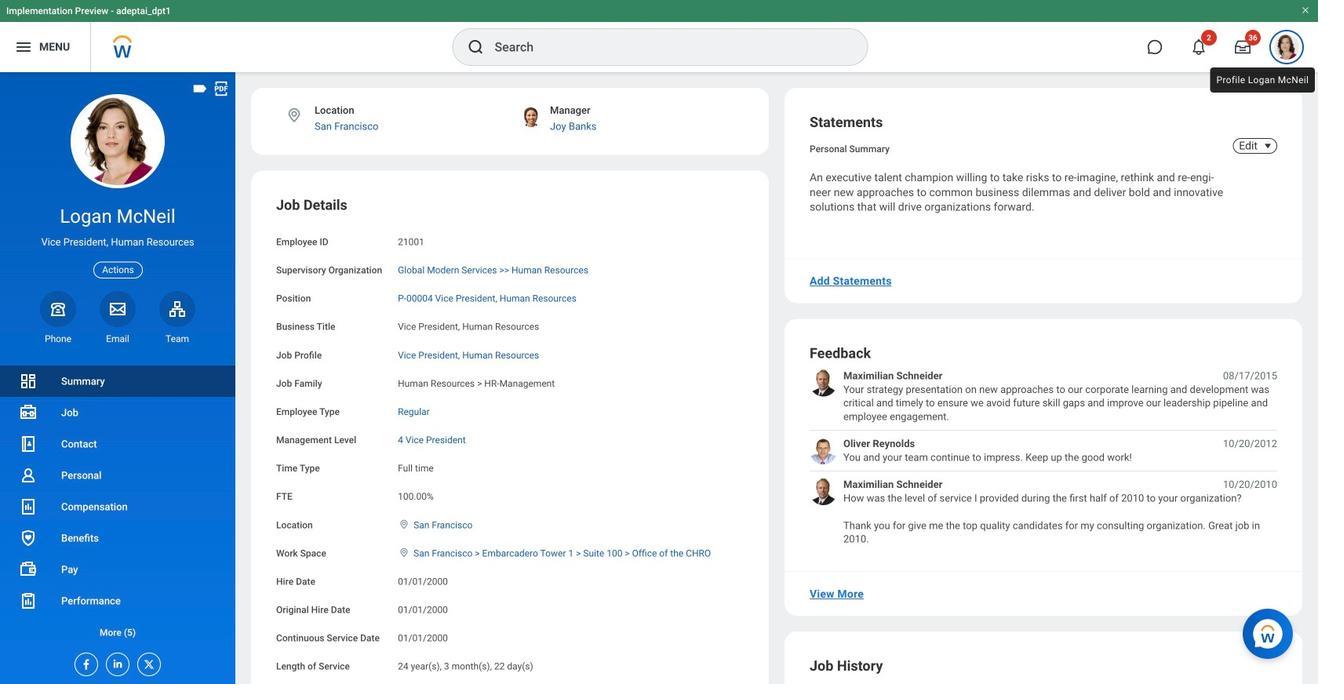 Task type: locate. For each thing, give the bounding box(es) containing it.
compensation image
[[19, 498, 38, 517]]

list
[[0, 366, 236, 648], [810, 369, 1278, 546]]

1 vertical spatial location image
[[398, 519, 411, 530]]

banner
[[0, 0, 1319, 72]]

employee's photo (maximilian schneider) image down the employee's photo (oliver reynolds)
[[810, 478, 838, 506]]

facebook image
[[75, 654, 93, 671]]

justify image
[[14, 38, 33, 57]]

view printable version (pdf) image
[[213, 80, 230, 97]]

Search Workday  search field
[[495, 30, 836, 64]]

linkedin image
[[107, 654, 124, 670]]

phone image
[[47, 300, 69, 319]]

location image
[[286, 107, 303, 124], [398, 519, 411, 530]]

performance image
[[19, 592, 38, 611]]

0 horizontal spatial location image
[[286, 107, 303, 124]]

location image
[[398, 547, 411, 558]]

employee's photo (maximilian schneider) image up the employee's photo (oliver reynolds)
[[810, 369, 838, 397]]

1 vertical spatial employee's photo (maximilian schneider) image
[[810, 478, 838, 506]]

tooltip
[[1208, 64, 1319, 96]]

contact image
[[19, 435, 38, 454]]

0 vertical spatial employee's photo (maximilian schneider) image
[[810, 369, 838, 397]]

employee's photo (maximilian schneider) image
[[810, 369, 838, 397], [810, 478, 838, 506]]

group
[[276, 196, 744, 685]]

inbox large image
[[1236, 39, 1251, 55]]

2 employee's photo (maximilian schneider) image from the top
[[810, 478, 838, 506]]

0 horizontal spatial list
[[0, 366, 236, 648]]

full time element
[[398, 460, 434, 474]]

summary image
[[19, 372, 38, 391]]

notifications large image
[[1192, 39, 1207, 55]]

personal image
[[19, 466, 38, 485]]

search image
[[467, 38, 486, 57]]



Task type: vqa. For each thing, say whether or not it's contained in the screenshot.
justify icon
yes



Task type: describe. For each thing, give the bounding box(es) containing it.
1 employee's photo (maximilian schneider) image from the top
[[810, 369, 838, 397]]

team logan mcneil element
[[159, 333, 195, 345]]

navigation pane region
[[0, 72, 236, 685]]

email logan mcneil element
[[100, 333, 136, 345]]

caret down image
[[1259, 140, 1278, 152]]

0 vertical spatial location image
[[286, 107, 303, 124]]

employee's photo (oliver reynolds) image
[[810, 437, 838, 465]]

benefits image
[[19, 529, 38, 548]]

close environment banner image
[[1302, 5, 1311, 15]]

personal summary element
[[810, 141, 890, 155]]

mail image
[[108, 300, 127, 319]]

1 horizontal spatial location image
[[398, 519, 411, 530]]

x image
[[138, 654, 155, 671]]

1 horizontal spatial list
[[810, 369, 1278, 546]]

pay image
[[19, 561, 38, 579]]

tag image
[[192, 80, 209, 97]]

job image
[[19, 404, 38, 422]]

view team image
[[168, 300, 187, 319]]

profile logan mcneil image
[[1275, 35, 1300, 63]]

phone logan mcneil element
[[40, 333, 76, 345]]



